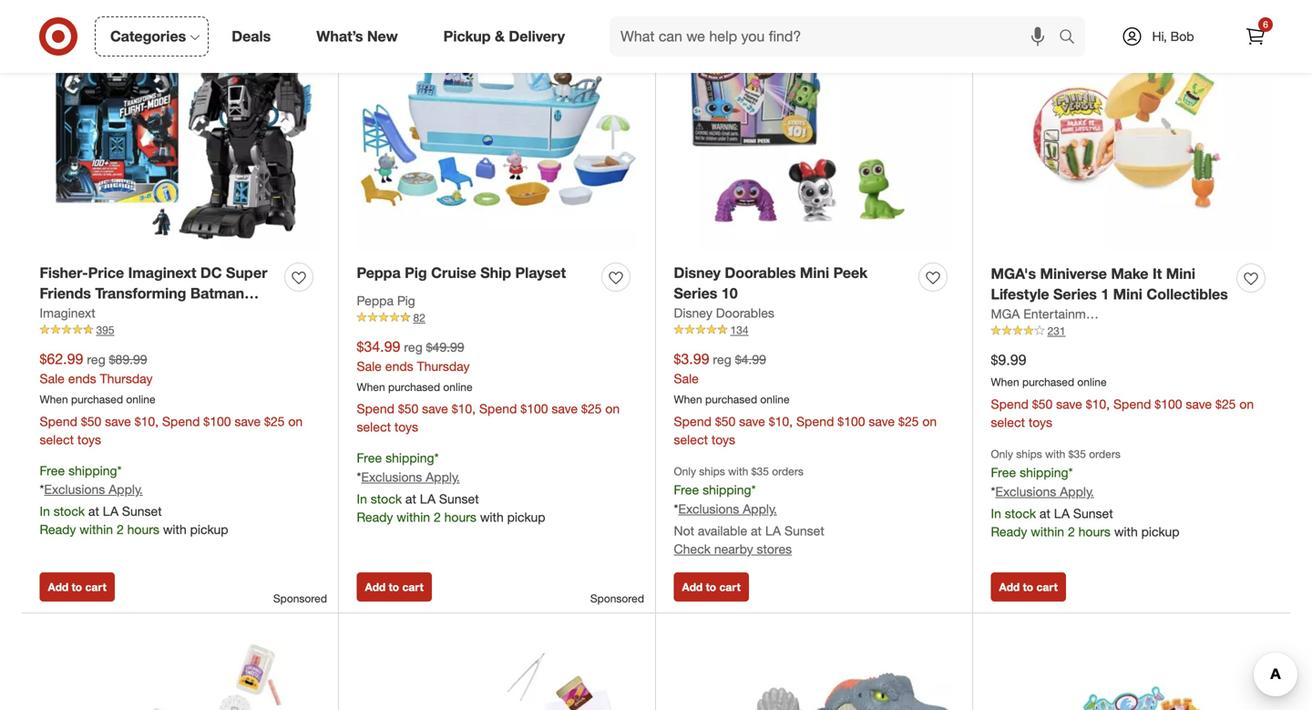 Task type: locate. For each thing, give the bounding box(es) containing it.
la
[[420, 491, 436, 507], [103, 503, 119, 519], [1055, 505, 1070, 521], [766, 523, 781, 539]]

1 cart from the left
[[85, 580, 107, 594]]

2 add to cart from the left
[[365, 580, 424, 594]]

add to cart for $34.99
[[365, 580, 424, 594]]

select down $62.99
[[40, 432, 74, 448]]

sale
[[357, 358, 382, 374], [40, 371, 65, 387], [674, 371, 699, 387]]

stores
[[757, 541, 792, 557]]

la inside only ships with $35 orders free shipping * * exclusions apply. not available at la sunset check nearby stores
[[766, 523, 781, 539]]

reg inside $34.99 reg $49.99 sale ends thursday when purchased online spend $50 save $10, spend $100 save $25 on select toys
[[404, 339, 423, 355]]

1 horizontal spatial $35
[[1069, 447, 1087, 461]]

reg inside $3.99 reg $4.99 sale when purchased online spend $50 save $10, spend $100 save $25 on select toys
[[713, 352, 732, 368]]

cart for $34.99
[[402, 580, 424, 594]]

when down '$34.99'
[[357, 380, 385, 394]]

add to cart button for $62.99
[[40, 572, 115, 602]]

1 vertical spatial peppa
[[357, 293, 394, 308]]

exclusions
[[361, 469, 422, 485], [44, 482, 105, 498], [996, 484, 1057, 500], [679, 501, 740, 517]]

sunset
[[439, 491, 479, 507], [122, 503, 162, 519], [1074, 505, 1114, 521], [785, 523, 825, 539]]

1 to from the left
[[72, 580, 82, 594]]

purchased down $89.99
[[71, 393, 123, 406]]

free inside only ships with $35 orders free shipping * * exclusions apply. not available at la sunset check nearby stores
[[674, 482, 700, 498]]

1 vertical spatial $35
[[752, 464, 769, 478]]

stock
[[371, 491, 402, 507], [54, 503, 85, 519], [1005, 505, 1037, 521]]

1 horizontal spatial free shipping * * exclusions apply. in stock at  la sunset ready within 2 hours with pickup
[[357, 450, 546, 525]]

purchased inside $34.99 reg $49.99 sale ends thursday when purchased online spend $50 save $10, spend $100 save $25 on select toys
[[388, 380, 440, 394]]

1 horizontal spatial within
[[397, 509, 430, 525]]

reg down the 395
[[87, 352, 106, 368]]

ready
[[357, 509, 393, 525], [40, 522, 76, 538], [991, 524, 1028, 540]]

mga's miniverse make it mini lifestyle series 1 mini collectibles image
[[991, 0, 1273, 253], [991, 0, 1273, 253]]

mga's miniverse make it mini food cafe series 2 mini collectibles image
[[357, 631, 638, 710], [357, 631, 638, 710]]

2 horizontal spatial mini
[[1167, 265, 1196, 282]]

when down $3.99
[[674, 393, 703, 406]]

1 disney from the top
[[674, 264, 721, 282]]

purchased
[[1023, 375, 1075, 389], [388, 380, 440, 394], [71, 393, 123, 406], [706, 393, 758, 406]]

$50 down the 231
[[1033, 396, 1053, 412]]

add for $34.99
[[365, 580, 386, 594]]

2 horizontal spatial within
[[1031, 524, 1065, 540]]

1 horizontal spatial only
[[991, 447, 1014, 461]]

pickup inside the only ships with $35 orders free shipping * * exclusions apply. in stock at  la sunset ready within 2 hours with pickup
[[1142, 524, 1180, 540]]

1 add from the left
[[48, 580, 69, 594]]

mini
[[800, 264, 830, 282], [1167, 265, 1196, 282], [1114, 286, 1143, 303]]

$35
[[1069, 447, 1087, 461], [752, 464, 769, 478]]

$100 inside "$9.99 when purchased online spend $50 save $10, spend $100 save $25 on select toys"
[[1155, 396, 1183, 412]]

price
[[88, 264, 124, 282]]

3 add to cart button from the left
[[674, 572, 749, 602]]

4 add to cart from the left
[[1000, 580, 1058, 594]]

0 horizontal spatial mini
[[800, 264, 830, 282]]

save
[[1057, 396, 1083, 412], [1187, 396, 1213, 412], [422, 401, 448, 417], [552, 401, 578, 417], [105, 413, 131, 429], [235, 413, 261, 429], [740, 413, 766, 429], [869, 413, 895, 429]]

1 horizontal spatial in
[[357, 491, 367, 507]]

doorables up the "134" at the right
[[716, 305, 775, 321]]

2 peppa from the top
[[357, 293, 394, 308]]

free shipping * * exclusions apply. in stock at  la sunset ready within 2 hours with pickup for $34.99
[[357, 450, 546, 525]]

0 horizontal spatial imaginext
[[40, 305, 95, 321]]

imaginext down friends
[[40, 305, 95, 321]]

$50 down '$34.99'
[[398, 401, 419, 417]]

disney up disney doorables
[[674, 264, 721, 282]]

series down "miniverse"
[[1054, 286, 1098, 303]]

thursday
[[417, 358, 470, 374], [100, 371, 153, 387]]

what's
[[317, 27, 363, 45]]

peppa for peppa pig cruise ship playset
[[357, 264, 401, 282]]

1 horizontal spatial sale
[[357, 358, 382, 374]]

$35 up stores on the bottom
[[752, 464, 769, 478]]

within
[[397, 509, 430, 525], [80, 522, 113, 538], [1031, 524, 1065, 540]]

1 vertical spatial pig
[[397, 293, 415, 308]]

peppa up '$34.99'
[[357, 293, 394, 308]]

apply.
[[426, 469, 460, 485], [109, 482, 143, 498], [1061, 484, 1095, 500], [743, 501, 777, 517]]

thursday inside $34.99 reg $49.99 sale ends thursday when purchased online spend $50 save $10, spend $100 save $25 on select toys
[[417, 358, 470, 374]]

select inside $3.99 reg $4.99 sale when purchased online spend $50 save $10, spend $100 save $25 on select toys
[[674, 432, 708, 448]]

entertainment
[[1024, 306, 1105, 322]]

pickup & delivery link
[[428, 16, 588, 57]]

2 to from the left
[[389, 580, 399, 594]]

2 horizontal spatial 2
[[1069, 524, 1076, 540]]

2 sponsored from the left
[[591, 592, 645, 605]]

0 vertical spatial orders
[[1090, 447, 1121, 461]]

peppa up "peppa pig"
[[357, 264, 401, 282]]

hours for $34.99
[[445, 509, 477, 525]]

exclusions inside only ships with $35 orders free shipping * * exclusions apply. not available at la sunset check nearby stores
[[679, 501, 740, 517]]

ends
[[385, 358, 414, 374], [68, 371, 96, 387]]

mini down make
[[1114, 286, 1143, 303]]

reg left $4.99
[[713, 352, 732, 368]]

pig up 82
[[397, 293, 415, 308]]

0 horizontal spatial only
[[674, 464, 697, 478]]

thursday down $89.99
[[100, 371, 153, 387]]

spend down 82 link
[[480, 401, 517, 417]]

disney inside disney doorables mini peek series 10
[[674, 264, 721, 282]]

ready inside the only ships with $35 orders free shipping * * exclusions apply. in stock at  la sunset ready within 2 hours with pickup
[[991, 524, 1028, 540]]

orders down $3.99 reg $4.99 sale when purchased online spend $50 save $10, spend $100 save $25 on select toys
[[772, 464, 804, 478]]

select down $3.99
[[674, 432, 708, 448]]

1 vertical spatial disney
[[674, 305, 713, 321]]

thursday down $49.99
[[417, 358, 470, 374]]

toys
[[1029, 414, 1053, 430], [395, 419, 418, 435], [77, 432, 101, 448], [712, 432, 736, 448]]

$4.99
[[736, 352, 767, 368]]

sale for $62.99
[[40, 371, 65, 387]]

1 vertical spatial ships
[[700, 464, 725, 478]]

at
[[406, 491, 417, 507], [88, 503, 99, 519], [1040, 505, 1051, 521], [751, 523, 762, 539]]

$50
[[1033, 396, 1053, 412], [398, 401, 419, 417], [81, 413, 101, 429], [716, 413, 736, 429]]

1 horizontal spatial ends
[[385, 358, 414, 374]]

1 vertical spatial imaginext
[[40, 305, 95, 321]]

when down $9.99
[[991, 375, 1020, 389]]

ends inside $34.99 reg $49.99 sale ends thursday when purchased online spend $50 save $10, spend $100 save $25 on select toys
[[385, 358, 414, 374]]

add to cart for $62.99
[[48, 580, 107, 594]]

1 vertical spatial doorables
[[716, 305, 775, 321]]

sponsored for peppa pig cruise ship playset
[[591, 592, 645, 605]]

1 add to cart button from the left
[[40, 572, 115, 602]]

1 vertical spatial orders
[[772, 464, 804, 478]]

ready for $34.99
[[357, 509, 393, 525]]

deals link
[[216, 16, 294, 57]]

disney for disney doorables mini peek series 10
[[674, 264, 721, 282]]

0 vertical spatial disney
[[674, 264, 721, 282]]

when
[[991, 375, 1020, 389], [357, 380, 385, 394], [40, 393, 68, 406], [674, 393, 703, 406]]

0 horizontal spatial hours
[[127, 522, 159, 538]]

add for $62.99
[[48, 580, 69, 594]]

tech
[[68, 305, 100, 323]]

mini up collectibles
[[1167, 265, 1196, 282]]

add
[[48, 580, 69, 594], [365, 580, 386, 594], [682, 580, 703, 594], [1000, 580, 1020, 594]]

doorables up 10
[[725, 264, 796, 282]]

add to cart
[[48, 580, 107, 594], [365, 580, 424, 594], [682, 580, 741, 594], [1000, 580, 1058, 594]]

reg inside '$62.99 reg $89.99 sale ends thursday when purchased online spend $50 save $10, spend $100 save $25 on select toys'
[[87, 352, 106, 368]]

ready for $62.99
[[40, 522, 76, 538]]

1 vertical spatial only
[[674, 464, 697, 478]]

1 horizontal spatial imaginext
[[128, 264, 196, 282]]

ships inside the only ships with $35 orders free shipping * * exclusions apply. in stock at  la sunset ready within 2 hours with pickup
[[1017, 447, 1043, 461]]

dc
[[200, 264, 222, 282]]

purchased down $4.99
[[706, 393, 758, 406]]

apply. inside only ships with $35 orders free shipping * * exclusions apply. not available at la sunset check nearby stores
[[743, 501, 777, 517]]

1 sponsored from the left
[[273, 592, 327, 605]]

free inside the only ships with $35 orders free shipping * * exclusions apply. in stock at  la sunset ready within 2 hours with pickup
[[991, 465, 1017, 480]]

spend down 134 link
[[797, 413, 835, 429]]

imaginext
[[128, 264, 196, 282], [40, 305, 95, 321]]

orders down "$9.99 when purchased online spend $50 save $10, spend $100 save $25 on select toys"
[[1090, 447, 1121, 461]]

1 horizontal spatial mini
[[1114, 286, 1143, 303]]

pickup for $34.99
[[507, 509, 546, 525]]

0 horizontal spatial 2
[[117, 522, 124, 538]]

orders
[[1090, 447, 1121, 461], [772, 464, 804, 478]]

reg for $34.99
[[404, 339, 423, 355]]

0 horizontal spatial free shipping * * exclusions apply. in stock at  la sunset ready within 2 hours with pickup
[[40, 463, 228, 538]]

$50 down $62.99
[[81, 413, 101, 429]]

sale inside $3.99 reg $4.99 sale when purchased online spend $50 save $10, spend $100 save $25 on select toys
[[674, 371, 699, 387]]

ends for $62.99
[[68, 371, 96, 387]]

toys inside $34.99 reg $49.99 sale ends thursday when purchased online spend $50 save $10, spend $100 save $25 on select toys
[[395, 419, 418, 435]]

0 horizontal spatial ends
[[68, 371, 96, 387]]

select down $9.99
[[991, 414, 1026, 430]]

2 horizontal spatial reg
[[713, 352, 732, 368]]

toys down $62.99
[[77, 432, 101, 448]]

doorables for disney doorables mini peek series 10
[[725, 264, 796, 282]]

0 horizontal spatial orders
[[772, 464, 804, 478]]

2
[[434, 509, 441, 525], [117, 522, 124, 538], [1069, 524, 1076, 540]]

ends for $34.99
[[385, 358, 414, 374]]

1 peppa from the top
[[357, 264, 401, 282]]

2 horizontal spatial in
[[991, 505, 1002, 521]]

1 horizontal spatial pickup
[[507, 509, 546, 525]]

when down $62.99
[[40, 393, 68, 406]]

online down $4.99
[[761, 393, 790, 406]]

1 horizontal spatial sponsored
[[591, 592, 645, 605]]

0 horizontal spatial ready
[[40, 522, 76, 538]]

super
[[226, 264, 268, 282]]

mini left peek
[[800, 264, 830, 282]]

exclusions inside the only ships with $35 orders free shipping * * exclusions apply. in stock at  la sunset ready within 2 hours with pickup
[[996, 484, 1057, 500]]

series left 10
[[674, 285, 718, 302]]

orders inside the only ships with $35 orders free shipping * * exclusions apply. in stock at  la sunset ready within 2 hours with pickup
[[1090, 447, 1121, 461]]

select
[[991, 414, 1026, 430], [357, 419, 391, 435], [40, 432, 74, 448], [674, 432, 708, 448]]

sale down $3.99
[[674, 371, 699, 387]]

to
[[72, 580, 82, 594], [389, 580, 399, 594], [706, 580, 717, 594], [1023, 580, 1034, 594]]

imaginext up transforming in the top left of the page
[[128, 264, 196, 282]]

cruise
[[431, 264, 477, 282]]

2 horizontal spatial hours
[[1079, 524, 1111, 540]]

reg down 82
[[404, 339, 423, 355]]

3 to from the left
[[706, 580, 717, 594]]

0 vertical spatial only
[[991, 447, 1014, 461]]

0 horizontal spatial in
[[40, 503, 50, 519]]

doorables
[[725, 264, 796, 282], [716, 305, 775, 321]]

select inside '$62.99 reg $89.99 sale ends thursday when purchased online spend $50 save $10, spend $100 save $25 on select toys'
[[40, 432, 74, 448]]

mga's miniverse make it mini food diner series 2 mini collectibles image
[[40, 631, 320, 710], [40, 631, 320, 710]]

miniverse
[[1041, 265, 1108, 282]]

pig left cruise
[[405, 264, 427, 282]]

pickup & delivery
[[444, 27, 565, 45]]

0 vertical spatial $35
[[1069, 447, 1087, 461]]

ship
[[481, 264, 512, 282]]

doorables for disney doorables
[[716, 305, 775, 321]]

doorables inside disney doorables mini peek series 10
[[725, 264, 796, 282]]

online
[[1078, 375, 1107, 389], [443, 380, 473, 394], [126, 393, 155, 406], [761, 393, 790, 406]]

3 add to cart from the left
[[682, 580, 741, 594]]

2 add to cart button from the left
[[357, 572, 432, 602]]

0 horizontal spatial pickup
[[190, 522, 228, 538]]

purchased down $49.99
[[388, 380, 440, 394]]

peppa for peppa pig
[[357, 293, 394, 308]]

3 cart from the left
[[720, 580, 741, 594]]

$25
[[1216, 396, 1237, 412], [582, 401, 602, 417], [264, 413, 285, 429], [899, 413, 919, 429]]

2 cart from the left
[[402, 580, 424, 594]]

0 horizontal spatial series
[[674, 285, 718, 302]]

0 vertical spatial imaginext
[[128, 264, 196, 282]]

$100 inside '$62.99 reg $89.99 sale ends thursday when purchased online spend $50 save $10, spend $100 save $25 on select toys'
[[204, 413, 231, 429]]

mga's miniverse make it mini lifestyle series 1 mini collectibles
[[991, 265, 1229, 303]]

toys down '$34.99'
[[395, 419, 418, 435]]

2 disney from the top
[[674, 305, 713, 321]]

2 horizontal spatial sale
[[674, 371, 699, 387]]

ends down $62.99
[[68, 371, 96, 387]]

$25 inside '$62.99 reg $89.99 sale ends thursday when purchased online spend $50 save $10, spend $100 save $25 on select toys'
[[264, 413, 285, 429]]

0 horizontal spatial reg
[[87, 352, 106, 368]]

$35 inside the only ships with $35 orders free shipping * * exclusions apply. in stock at  la sunset ready within 2 hours with pickup
[[1069, 447, 1087, 461]]

0 vertical spatial ships
[[1017, 447, 1043, 461]]

online down $89.99
[[126, 393, 155, 406]]

cart for $3.99
[[720, 580, 741, 594]]

online down $49.99
[[443, 380, 473, 394]]

$35 down "$9.99 when purchased online spend $50 save $10, spend $100 save $25 on select toys"
[[1069, 447, 1087, 461]]

0 vertical spatial doorables
[[725, 264, 796, 282]]

purchased down $9.99
[[1023, 375, 1075, 389]]

reg
[[404, 339, 423, 355], [87, 352, 106, 368], [713, 352, 732, 368]]

2 horizontal spatial pickup
[[1142, 524, 1180, 540]]

search
[[1051, 29, 1095, 47]]

0 horizontal spatial $35
[[752, 464, 769, 478]]

0 horizontal spatial stock
[[54, 503, 85, 519]]

ships inside only ships with $35 orders free shipping * * exclusions apply. not available at la sunset check nearby stores
[[700, 464, 725, 478]]

free
[[357, 450, 382, 466], [40, 463, 65, 479], [991, 465, 1017, 480], [674, 482, 700, 498]]

0 horizontal spatial thursday
[[100, 371, 153, 387]]

1 horizontal spatial series
[[1054, 286, 1098, 303]]

0 horizontal spatial sponsored
[[273, 592, 327, 605]]

in for $34.99
[[357, 491, 367, 507]]

online inside "$9.99 when purchased online spend $50 save $10, spend $100 save $25 on select toys"
[[1078, 375, 1107, 389]]

sale inside $34.99 reg $49.99 sale ends thursday when purchased online spend $50 save $10, spend $100 save $25 on select toys
[[357, 358, 382, 374]]

1 horizontal spatial 2
[[434, 509, 441, 525]]

1 add to cart from the left
[[48, 580, 107, 594]]

with
[[1046, 447, 1066, 461], [729, 464, 749, 478], [480, 509, 504, 525], [163, 522, 187, 538], [1115, 524, 1138, 540]]

1 horizontal spatial hours
[[445, 509, 477, 525]]

disney up $3.99
[[674, 305, 713, 321]]

toys inside "$9.99 when purchased online spend $50 save $10, spend $100 save $25 on select toys"
[[1029, 414, 1053, 430]]

peppa pig waterpark playset image
[[991, 631, 1273, 710], [991, 631, 1273, 710]]

3 add from the left
[[682, 580, 703, 594]]

0 vertical spatial peppa
[[357, 264, 401, 282]]

sale down '$34.99'
[[357, 358, 382, 374]]

fisher-price imaginext dc super friends transforming batman bat-tech batbot image
[[40, 0, 320, 252], [40, 0, 320, 252]]

add for $3.99
[[682, 580, 703, 594]]

1 horizontal spatial thursday
[[417, 358, 470, 374]]

add to cart button
[[40, 572, 115, 602], [357, 572, 432, 602], [674, 572, 749, 602], [991, 572, 1067, 602]]

in
[[357, 491, 367, 507], [40, 503, 50, 519], [991, 505, 1002, 521]]

peppa pig
[[357, 293, 415, 308]]

2 horizontal spatial ready
[[991, 524, 1028, 540]]

thursday inside '$62.99 reg $89.99 sale ends thursday when purchased online spend $50 save $10, spend $100 save $25 on select toys'
[[100, 371, 153, 387]]

toys up the only ships with $35 orders free shipping * * exclusions apply. in stock at  la sunset ready within 2 hours with pickup
[[1029, 414, 1053, 430]]

only inside only ships with $35 orders free shipping * * exclusions apply. not available at la sunset check nearby stores
[[674, 464, 697, 478]]

select down '$34.99'
[[357, 419, 391, 435]]

select inside "$9.99 when purchased online spend $50 save $10, spend $100 save $25 on select toys"
[[991, 414, 1026, 430]]

exclusions apply. link for $9.99
[[996, 484, 1095, 500]]

only for $9.99
[[991, 447, 1014, 461]]

1 horizontal spatial stock
[[371, 491, 402, 507]]

0 horizontal spatial ships
[[700, 464, 725, 478]]

$50 down $4.99
[[716, 413, 736, 429]]

add to cart button for $3.99
[[674, 572, 749, 602]]

mini inside disney doorables mini peek series 10
[[800, 264, 830, 282]]

$50 inside "$9.99 when purchased online spend $50 save $10, spend $100 save $25 on select toys"
[[1033, 396, 1053, 412]]

ends down '$34.99'
[[385, 358, 414, 374]]

cart for $62.99
[[85, 580, 107, 594]]

peppa
[[357, 264, 401, 282], [357, 293, 394, 308]]

disney
[[674, 264, 721, 282], [674, 305, 713, 321]]

hi, bob
[[1153, 28, 1195, 44]]

1 horizontal spatial ready
[[357, 509, 393, 525]]

in inside the only ships with $35 orders free shipping * * exclusions apply. in stock at  la sunset ready within 2 hours with pickup
[[991, 505, 1002, 521]]

cart
[[85, 580, 107, 594], [402, 580, 424, 594], [720, 580, 741, 594], [1037, 580, 1058, 594]]

$100 inside $34.99 reg $49.99 sale ends thursday when purchased online spend $50 save $10, spend $100 save $25 on select toys
[[521, 401, 548, 417]]

spend down 231 link
[[1114, 396, 1152, 412]]

peppa pig cruise ship playset image
[[357, 0, 638, 252], [357, 0, 638, 252]]

$50 inside $34.99 reg $49.99 sale ends thursday when purchased online spend $50 save $10, spend $100 save $25 on select toys
[[398, 401, 419, 417]]

4 to from the left
[[1023, 580, 1034, 594]]

online down 231 link
[[1078, 375, 1107, 389]]

0 vertical spatial pig
[[405, 264, 427, 282]]

imaginext link
[[40, 304, 95, 322]]

toys up only ships with $35 orders free shipping * * exclusions apply. not available at la sunset check nearby stores
[[712, 432, 736, 448]]

spend down $3.99
[[674, 413, 712, 429]]

0 horizontal spatial sale
[[40, 371, 65, 387]]

sale inside '$62.99 reg $89.99 sale ends thursday when purchased online spend $50 save $10, spend $100 save $25 on select toys'
[[40, 371, 65, 387]]

only inside the only ships with $35 orders free shipping * * exclusions apply. in stock at  la sunset ready within 2 hours with pickup
[[991, 447, 1014, 461]]

on inside "$9.99 when purchased online spend $50 save $10, spend $100 save $25 on select toys"
[[1240, 396, 1255, 412]]

1 horizontal spatial reg
[[404, 339, 423, 355]]

1 horizontal spatial orders
[[1090, 447, 1121, 461]]

disney doorables mini peek series 10 image
[[674, 0, 955, 252], [674, 0, 955, 252]]

fisher-price imaginext jurassic world ultra snap spinosaurus dinosaur image
[[674, 631, 955, 710], [674, 631, 955, 710]]

ends inside '$62.99 reg $89.99 sale ends thursday when purchased online spend $50 save $10, spend $100 save $25 on select toys'
[[68, 371, 96, 387]]

0 horizontal spatial within
[[80, 522, 113, 538]]

spend down the 395 link
[[162, 413, 200, 429]]

search button
[[1051, 16, 1095, 60]]

what's new link
[[301, 16, 421, 57]]

exclusions apply. link for $62.99
[[44, 482, 143, 498]]

sale down $62.99
[[40, 371, 65, 387]]

free shipping * * exclusions apply. in stock at  la sunset ready within 2 hours with pickup
[[357, 450, 546, 525], [40, 463, 228, 538]]

$35 for $9.99
[[1069, 447, 1087, 461]]

1 horizontal spatial ships
[[1017, 447, 1043, 461]]

purchased inside '$62.99 reg $89.99 sale ends thursday when purchased online spend $50 save $10, spend $100 save $25 on select toys'
[[71, 393, 123, 406]]

2 add from the left
[[365, 580, 386, 594]]

pickup
[[444, 27, 491, 45]]

$35 inside only ships with $35 orders free shipping * * exclusions apply. not available at la sunset check nearby stores
[[752, 464, 769, 478]]

orders inside only ships with $35 orders free shipping * * exclusions apply. not available at la sunset check nearby stores
[[772, 464, 804, 478]]

4 add from the left
[[1000, 580, 1020, 594]]

mga entertainment
[[991, 306, 1105, 322]]

2 horizontal spatial stock
[[1005, 505, 1037, 521]]

orders for $3.99
[[772, 464, 804, 478]]



Task type: describe. For each thing, give the bounding box(es) containing it.
pig for peppa pig
[[397, 293, 415, 308]]

disney doorables mini peek series 10
[[674, 264, 868, 302]]

purchased inside "$9.99 when purchased online spend $50 save $10, spend $100 save $25 on select toys"
[[1023, 375, 1075, 389]]

&
[[495, 27, 505, 45]]

on inside $3.99 reg $4.99 sale when purchased online spend $50 save $10, spend $100 save $25 on select toys
[[923, 413, 937, 429]]

within for $62.99
[[80, 522, 113, 538]]

$34.99 reg $49.99 sale ends thursday when purchased online spend $50 save $10, spend $100 save $25 on select toys
[[357, 338, 620, 435]]

disney for disney doorables
[[674, 305, 713, 321]]

sunset inside only ships with $35 orders free shipping * * exclusions apply. not available at la sunset check nearby stores
[[785, 523, 825, 539]]

toys inside '$62.99 reg $89.99 sale ends thursday when purchased online spend $50 save $10, spend $100 save $25 on select toys'
[[77, 432, 101, 448]]

series inside disney doorables mini peek series 10
[[674, 285, 718, 302]]

$9.99 when purchased online spend $50 save $10, spend $100 save $25 on select toys
[[991, 351, 1255, 430]]

6 link
[[1236, 16, 1276, 57]]

it
[[1153, 265, 1163, 282]]

when inside '$62.99 reg $89.99 sale ends thursday when purchased online spend $50 save $10, spend $100 save $25 on select toys'
[[40, 393, 68, 406]]

$25 inside $34.99 reg $49.99 sale ends thursday when purchased online spend $50 save $10, spend $100 save $25 on select toys
[[582, 401, 602, 417]]

when inside $34.99 reg $49.99 sale ends thursday when purchased online spend $50 save $10, spend $100 save $25 on select toys
[[357, 380, 385, 394]]

toys inside $3.99 reg $4.99 sale when purchased online spend $50 save $10, spend $100 save $25 on select toys
[[712, 432, 736, 448]]

hi,
[[1153, 28, 1168, 44]]

2 for $62.99
[[117, 522, 124, 538]]

make
[[1112, 265, 1149, 282]]

exclusions apply. link for $34.99
[[361, 469, 460, 485]]

mga's
[[991, 265, 1037, 282]]

select inside $34.99 reg $49.99 sale ends thursday when purchased online spend $50 save $10, spend $100 save $25 on select toys
[[357, 419, 391, 435]]

395 link
[[40, 322, 320, 338]]

$10, inside $3.99 reg $4.99 sale when purchased online spend $50 save $10, spend $100 save $25 on select toys
[[769, 413, 793, 429]]

sale for $34.99
[[357, 358, 382, 374]]

2 inside the only ships with $35 orders free shipping * * exclusions apply. in stock at  la sunset ready within 2 hours with pickup
[[1069, 524, 1076, 540]]

mga
[[991, 306, 1021, 322]]

$50 inside $3.99 reg $4.99 sale when purchased online spend $50 save $10, spend $100 save $25 on select toys
[[716, 413, 736, 429]]

playset
[[516, 264, 566, 282]]

hours for $62.99
[[127, 522, 159, 538]]

add to cart for $3.99
[[682, 580, 741, 594]]

mga's miniverse make it mini lifestyle series 1 mini collectibles link
[[991, 263, 1230, 305]]

$25 inside $3.99 reg $4.99 sale when purchased online spend $50 save $10, spend $100 save $25 on select toys
[[899, 413, 919, 429]]

in for $62.99
[[40, 503, 50, 519]]

with inside only ships with $35 orders free shipping * * exclusions apply. not available at la sunset check nearby stores
[[729, 464, 749, 478]]

categories
[[110, 27, 186, 45]]

$50 inside '$62.99 reg $89.99 sale ends thursday when purchased online spend $50 save $10, spend $100 save $25 on select toys'
[[81, 413, 101, 429]]

2 for $34.99
[[434, 509, 441, 525]]

10
[[722, 285, 738, 302]]

231 link
[[991, 323, 1273, 339]]

when inside $3.99 reg $4.99 sale when purchased online spend $50 save $10, spend $100 save $25 on select toys
[[674, 393, 703, 406]]

exclusions apply. link for $3.99
[[679, 501, 777, 517]]

online inside $34.99 reg $49.99 sale ends thursday when purchased online spend $50 save $10, spend $100 save $25 on select toys
[[443, 380, 473, 394]]

sponsored for fisher-price imaginext dc super friends transforming batman bat-tech batbot
[[273, 592, 327, 605]]

stock for $34.99
[[371, 491, 402, 507]]

$100 inside $3.99 reg $4.99 sale when purchased online spend $50 save $10, spend $100 save $25 on select toys
[[838, 413, 866, 429]]

to for $34.99
[[389, 580, 399, 594]]

$9.99
[[991, 351, 1027, 369]]

$3.99
[[674, 350, 710, 368]]

shipping inside only ships with $35 orders free shipping * * exclusions apply. not available at la sunset check nearby stores
[[703, 482, 752, 498]]

to for $3.99
[[706, 580, 717, 594]]

batbot
[[104, 305, 151, 323]]

transforming
[[95, 285, 186, 302]]

134 link
[[674, 322, 955, 338]]

nearby
[[715, 541, 754, 557]]

reg for $3.99
[[713, 352, 732, 368]]

delivery
[[509, 27, 565, 45]]

only for $3.99
[[674, 464, 697, 478]]

online inside '$62.99 reg $89.99 sale ends thursday when purchased online spend $50 save $10, spend $100 save $25 on select toys'
[[126, 393, 155, 406]]

spend down $62.99
[[40, 413, 77, 429]]

when inside "$9.99 when purchased online spend $50 save $10, spend $100 save $25 on select toys"
[[991, 375, 1020, 389]]

disney doorables
[[674, 305, 775, 321]]

thursday for $62.99
[[100, 371, 153, 387]]

at inside the only ships with $35 orders free shipping * * exclusions apply. in stock at  la sunset ready within 2 hours with pickup
[[1040, 505, 1051, 521]]

1
[[1102, 286, 1110, 303]]

purchased inside $3.99 reg $4.99 sale when purchased online spend $50 save $10, spend $100 save $25 on select toys
[[706, 393, 758, 406]]

la inside the only ships with $35 orders free shipping * * exclusions apply. in stock at  la sunset ready within 2 hours with pickup
[[1055, 505, 1070, 521]]

thursday for $34.99
[[417, 358, 470, 374]]

$3.99 reg $4.99 sale when purchased online spend $50 save $10, spend $100 save $25 on select toys
[[674, 350, 937, 448]]

apply. inside the only ships with $35 orders free shipping * * exclusions apply. in stock at  la sunset ready within 2 hours with pickup
[[1061, 484, 1095, 500]]

within for $34.99
[[397, 509, 430, 525]]

reg for $62.99
[[87, 352, 106, 368]]

ships for $3.99
[[700, 464, 725, 478]]

pickup for $62.99
[[190, 522, 228, 538]]

on inside $34.99 reg $49.99 sale ends thursday when purchased online spend $50 save $10, spend $100 save $25 on select toys
[[606, 401, 620, 417]]

$62.99
[[40, 350, 83, 368]]

add to cart button for $34.99
[[357, 572, 432, 602]]

$62.99 reg $89.99 sale ends thursday when purchased online spend $50 save $10, spend $100 save $25 on select toys
[[40, 350, 303, 448]]

only ships with $35 orders free shipping * * exclusions apply. in stock at  la sunset ready within 2 hours with pickup
[[991, 447, 1180, 540]]

$10, inside "$9.99 when purchased online spend $50 save $10, spend $100 save $25 on select toys"
[[1087, 396, 1111, 412]]

$25 inside "$9.99 when purchased online spend $50 save $10, spend $100 save $25 on select toys"
[[1216, 396, 1237, 412]]

sale for $3.99
[[674, 371, 699, 387]]

82 link
[[357, 310, 638, 326]]

new
[[367, 27, 398, 45]]

disney doorables link
[[674, 304, 775, 322]]

shipping inside the only ships with $35 orders free shipping * * exclusions apply. in stock at  la sunset ready within 2 hours with pickup
[[1020, 465, 1069, 480]]

ships for $9.99
[[1017, 447, 1043, 461]]

orders for $9.99
[[1090, 447, 1121, 461]]

$34.99
[[357, 338, 401, 356]]

395
[[96, 323, 114, 337]]

stock inside the only ships with $35 orders free shipping * * exclusions apply. in stock at  la sunset ready within 2 hours with pickup
[[1005, 505, 1037, 521]]

peppa pig cruise ship playset
[[357, 264, 566, 282]]

online inside $3.99 reg $4.99 sale when purchased online spend $50 save $10, spend $100 save $25 on select toys
[[761, 393, 790, 406]]

What can we help you find? suggestions appear below search field
[[610, 16, 1064, 57]]

spend down $9.99
[[991, 396, 1029, 412]]

deals
[[232, 27, 271, 45]]

peek
[[834, 264, 868, 282]]

134
[[731, 323, 749, 337]]

$49.99
[[426, 339, 465, 355]]

collectibles
[[1147, 286, 1229, 303]]

what's new
[[317, 27, 398, 45]]

6
[[1264, 19, 1269, 30]]

to for $62.99
[[72, 580, 82, 594]]

stock for $62.99
[[54, 503, 85, 519]]

fisher-
[[40, 264, 88, 282]]

$10, inside $34.99 reg $49.99 sale ends thursday when purchased online spend $50 save $10, spend $100 save $25 on select toys
[[452, 401, 476, 417]]

check nearby stores button
[[674, 540, 792, 558]]

bat-
[[40, 305, 68, 323]]

not
[[674, 523, 695, 539]]

$10, inside '$62.99 reg $89.99 sale ends thursday when purchased online spend $50 save $10, spend $100 save $25 on select toys'
[[135, 413, 159, 429]]

mga entertainment link
[[991, 305, 1105, 323]]

at inside only ships with $35 orders free shipping * * exclusions apply. not available at la sunset check nearby stores
[[751, 523, 762, 539]]

$35 for $3.99
[[752, 464, 769, 478]]

231
[[1048, 324, 1066, 338]]

free shipping * * exclusions apply. in stock at  la sunset ready within 2 hours with pickup for $62.99
[[40, 463, 228, 538]]

batman
[[190, 285, 244, 302]]

hours inside the only ships with $35 orders free shipping * * exclusions apply. in stock at  la sunset ready within 2 hours with pickup
[[1079, 524, 1111, 540]]

imaginext inside fisher-price imaginext dc super friends transforming batman bat-tech batbot
[[128, 264, 196, 282]]

bob
[[1171, 28, 1195, 44]]

check
[[674, 541, 711, 557]]

sunset inside the only ships with $35 orders free shipping * * exclusions apply. in stock at  la sunset ready within 2 hours with pickup
[[1074, 505, 1114, 521]]

categories link
[[95, 16, 209, 57]]

4 add to cart button from the left
[[991, 572, 1067, 602]]

lifestyle
[[991, 286, 1050, 303]]

pig for peppa pig cruise ship playset
[[405, 264, 427, 282]]

$89.99
[[109, 352, 147, 368]]

friends
[[40, 285, 91, 302]]

available
[[698, 523, 748, 539]]

on inside '$62.99 reg $89.99 sale ends thursday when purchased online spend $50 save $10, spend $100 save $25 on select toys'
[[288, 413, 303, 429]]

peppa pig cruise ship playset link
[[357, 262, 566, 283]]

disney doorables mini peek series 10 link
[[674, 262, 912, 304]]

4 cart from the left
[[1037, 580, 1058, 594]]

82
[[413, 311, 426, 324]]

peppa pig link
[[357, 292, 415, 310]]

fisher-price imaginext dc super friends transforming batman bat-tech batbot
[[40, 264, 268, 323]]

fisher-price imaginext dc super friends transforming batman bat-tech batbot link
[[40, 262, 278, 323]]

only ships with $35 orders free shipping * * exclusions apply. not available at la sunset check nearby stores
[[674, 464, 825, 557]]

series inside mga's miniverse make it mini lifestyle series 1 mini collectibles
[[1054, 286, 1098, 303]]

within inside the only ships with $35 orders free shipping * * exclusions apply. in stock at  la sunset ready within 2 hours with pickup
[[1031, 524, 1065, 540]]

spend down '$34.99'
[[357, 401, 395, 417]]



Task type: vqa. For each thing, say whether or not it's contained in the screenshot.
fourth cart from the right
yes



